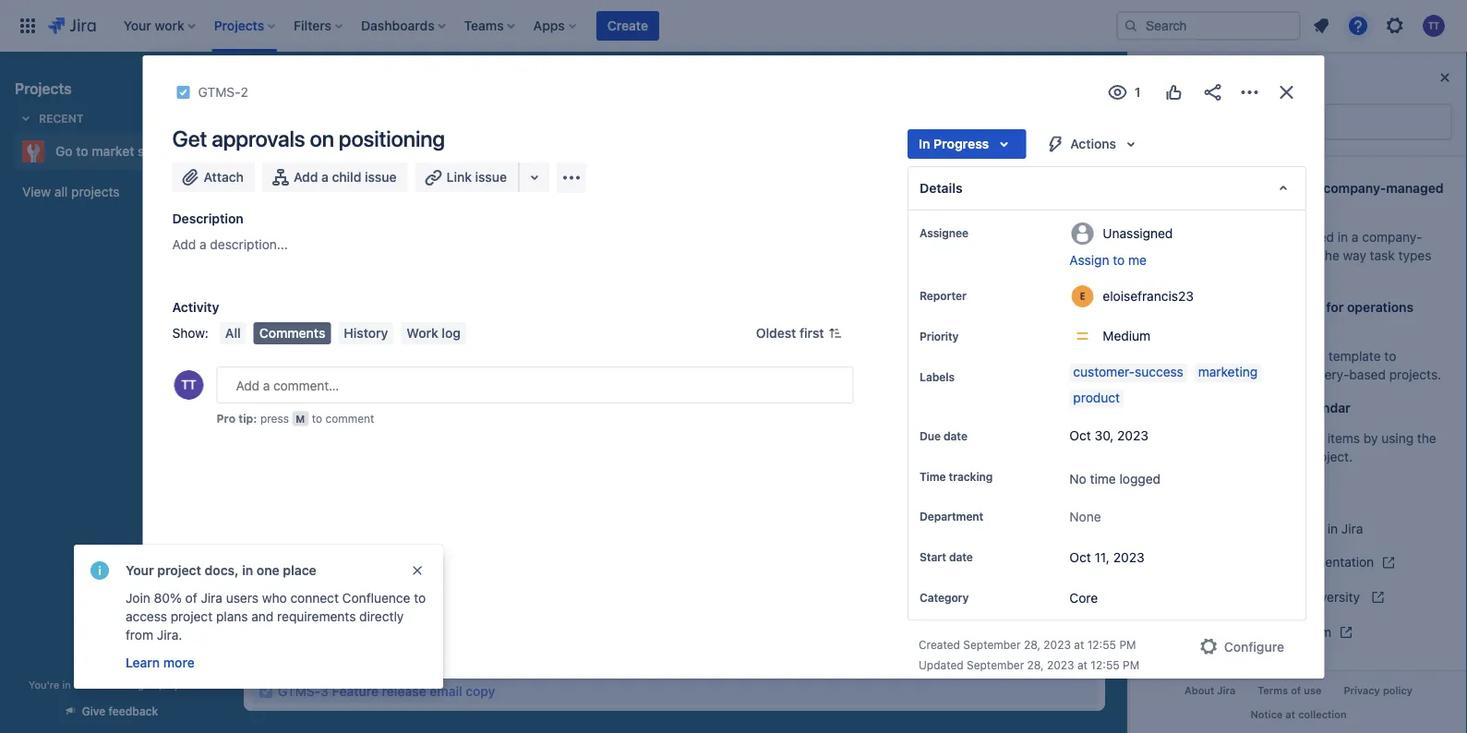 Task type: describe. For each thing, give the bounding box(es) containing it.
campaign for launch ad campaign button associated with the topmost launch ad campaign link
[[892, 525, 952, 540]]

launch for launch ad campaign button corresponding to bottommost launch ad campaign link
[[338, 655, 383, 671]]

and inside use the project management template to manage short-term and delivery-based projects.
[[1272, 367, 1294, 382]]

use for use jira work management for operations project
[[1153, 300, 1177, 315]]

2 host from the top
[[336, 424, 365, 439]]

Search help articles field
[[1173, 105, 1444, 139]]

in down term at the bottom of page
[[1252, 400, 1263, 416]]

go
[[55, 144, 73, 159]]

operations
[[1348, 300, 1414, 315]]

3 row from the top
[[251, 487, 1098, 618]]

m
[[296, 413, 305, 425]]

pro tip: press m to comment
[[217, 412, 374, 425]]

copy link to issue image
[[245, 84, 260, 99]]

the down used
[[1321, 248, 1340, 263]]

types
[[1399, 248, 1432, 263]]

term
[[1240, 367, 1268, 382]]

view all projects link
[[15, 176, 207, 209]]

0 vertical spatial items
[[1214, 400, 1249, 416]]

unassigned
[[1103, 225, 1173, 241]]

approvals inside dialog
[[212, 126, 305, 152]]

8 link
[[297, 386, 326, 416]]

work inside button
[[407, 326, 439, 341]]

october 2023
[[244, 209, 333, 224]]

20
[[910, 496, 924, 509]]

department pin to top. only you can see pinned fields. image
[[987, 509, 1002, 524]]

workflows
[[1243, 181, 1306, 196]]

due
[[920, 430, 941, 443]]

modify
[[1277, 248, 1318, 263]]

get inside dialog
[[172, 126, 207, 152]]

date inside schedule a due date for your items by using the calendar in your business project.
[[1248, 431, 1275, 446]]

about
[[1185, 685, 1215, 697]]

1 vertical spatial at
[[1078, 659, 1088, 672]]

summary link
[[244, 107, 309, 140]]

changed
[[1273, 521, 1325, 536]]

start date
[[920, 551, 973, 564]]

calendar inside schedule a due date for your items by using the calendar in your business project.
[[1153, 449, 1204, 465]]

2 column header from the left
[[493, 250, 614, 284]]

the up project,
[[1226, 230, 1245, 245]]

1 vertical spatial on
[[420, 582, 435, 598]]

1 vertical spatial pm
[[1123, 659, 1140, 672]]

product
[[941, 351, 989, 366]]

Search calendar text field
[[246, 164, 386, 189]]

collapse recent projects image
[[15, 107, 37, 129]]

1 vertical spatial 28,
[[1027, 659, 1044, 672]]

company- inside create, edit the workflow used in a company- managed project, or modify the way task types are handled.
[[1363, 230, 1423, 245]]

create
[[608, 18, 649, 33]]

info image
[[89, 560, 111, 582]]

and inside grid
[[993, 351, 1015, 366]]

profile image of terry turtle image
[[174, 370, 204, 400]]

jira inside join 80% of jira users who connect confluence to access project plans and requirements directly from jira.
[[201, 591, 223, 606]]

give feedback
[[82, 705, 158, 718]]

join
[[126, 591, 150, 606]]

oldest first button
[[745, 322, 854, 345]]

a for schedule a due date for your items by using the calendar in your business project.
[[1212, 431, 1219, 446]]

0 vertical spatial launch ad campaign link
[[738, 519, 1098, 547]]

assign
[[1070, 253, 1110, 268]]

2023 down search calendar text field at the top of the page
[[299, 209, 333, 224]]

browse
[[1179, 555, 1223, 570]]

add a child issue button
[[262, 163, 408, 192]]

to inside how to create workflows in company-managed projects?
[[1184, 181, 1197, 196]]

use for use the project management template to manage short-term and delivery-based projects.
[[1153, 349, 1176, 364]]

1 vertical spatial 11
[[669, 394, 680, 407]]

edit
[[1200, 230, 1223, 245]]

0 vertical spatial 12:55
[[1087, 639, 1117, 652]]

a for add a description...
[[200, 237, 207, 252]]

1 row from the top
[[251, 285, 1178, 386]]

schedule for schedule items in your calendar
[[1153, 400, 1211, 416]]

in progress button
[[908, 129, 1026, 159]]

jira inside use jira work management for operations project
[[1180, 300, 1204, 315]]

notice
[[1251, 708, 1284, 720]]

use
[[1305, 685, 1322, 697]]

using
[[1382, 431, 1415, 446]]

0 vertical spatial 11
[[321, 322, 332, 337]]

details element
[[908, 166, 1307, 211]]

Search field
[[1117, 11, 1302, 41]]

0 vertical spatial 28,
[[1024, 639, 1041, 652]]

create button
[[597, 11, 660, 41]]

0 vertical spatial your
[[1266, 400, 1294, 416]]

or
[[1261, 248, 1273, 263]]

gtms-6 product and marketing kickoff meeting
[[886, 351, 1178, 366]]

company- inside how to create workflows in company-managed projects?
[[1324, 181, 1387, 196]]

marketing
[[1019, 351, 1080, 366]]

a left team-
[[74, 679, 79, 691]]

project inside join 80% of jira users who connect confluence to access project plans and requirements directly from jira.
[[171, 609, 213, 625]]

issue inside button
[[475, 170, 507, 185]]

jira inside "link"
[[1342, 521, 1364, 536]]

pro
[[217, 412, 236, 425]]

launch ad campaign button for bottommost launch ad campaign link
[[251, 650, 1098, 676]]

gtms- down 8
[[278, 424, 321, 439]]

2 webinar from the top
[[368, 424, 417, 439]]

progress
[[934, 136, 989, 152]]

4 column header from the left
[[735, 250, 856, 284]]

add for add a description...
[[172, 237, 196, 252]]

kickoff
[[1083, 351, 1125, 366]]

ask our community forum link
[[1146, 615, 1453, 651]]

9
[[429, 394, 437, 407]]

attach
[[204, 170, 244, 185]]

get approvals on positioning dialog
[[143, 55, 1325, 725]]

1 host from the top
[[336, 322, 365, 337]]

forum
[[1297, 625, 1332, 640]]

created
[[919, 639, 960, 652]]

22 link
[[297, 618, 326, 648]]

jira.
[[157, 628, 182, 643]]

2023 right 11,
[[1113, 550, 1145, 565]]

based
[[1350, 367, 1387, 382]]

1 vertical spatial launch ad campaign link
[[251, 649, 1098, 677]]

find out what's changed in jira link
[[1146, 511, 1453, 545]]

logged
[[1120, 472, 1161, 487]]

2023 down 28 link
[[1047, 659, 1075, 672]]

about jira
[[1185, 685, 1236, 697]]

10
[[547, 394, 560, 407]]

2023 right 30, on the bottom right of the page
[[1118, 428, 1149, 443]]

copy
[[466, 684, 496, 699]]

date for start date
[[949, 551, 973, 564]]

in inside "link"
[[1328, 521, 1339, 536]]

team-
[[82, 679, 111, 691]]

assign to me
[[1070, 253, 1147, 268]]

newest first image
[[828, 326, 843, 341]]

created september 28, 2023 at 12:55 pm updated september 28, 2023 at 12:55 pm
[[919, 639, 1140, 672]]

8
[[308, 394, 315, 407]]

terms of use link
[[1247, 680, 1333, 703]]

2 vertical spatial 11
[[321, 424, 332, 439]]

browse complete documentation link
[[1146, 545, 1453, 580]]

issue inside button
[[365, 170, 397, 185]]

confluence
[[342, 591, 411, 606]]

project down learn more "button"
[[159, 679, 193, 691]]

no time logged
[[1070, 472, 1161, 487]]

of inside terms of use 'link'
[[1292, 685, 1302, 697]]

join 80% of jira users who connect confluence to access project plans and requirements directly from jira.
[[126, 591, 426, 643]]

collection
[[1299, 708, 1347, 720]]

projects
[[15, 80, 72, 97]]

2 for gtms-2
[[241, 85, 248, 100]]

access
[[126, 609, 167, 625]]

28 link
[[1023, 618, 1053, 648]]

you're in a team-managed project
[[29, 679, 193, 691]]

to right m at the left bottom of page
[[312, 412, 322, 425]]

success
[[1135, 364, 1184, 380]]

support
[[1230, 660, 1276, 675]]

board
[[328, 116, 364, 131]]

project,
[[1212, 248, 1257, 263]]

delivery-
[[1297, 367, 1350, 382]]

0 vertical spatial september
[[963, 639, 1021, 652]]

email
[[430, 684, 462, 699]]

0 vertical spatial 6
[[913, 293, 921, 306]]

atlassian
[[1244, 590, 1298, 605]]

due date pin to top. only you can see pinned fields. image
[[971, 429, 986, 443]]

customer-
[[1073, 364, 1135, 380]]

2 horizontal spatial your
[[1298, 431, 1325, 446]]

positioning inside get approvals on positioning dialog
[[339, 126, 445, 152]]

managed inside create, edit the workflow used in a company- managed project, or modify the way task types are handled.
[[1153, 248, 1208, 263]]

for for management
[[1327, 300, 1345, 315]]

learn for learn more
[[126, 655, 160, 671]]

2 vertical spatial your
[[1222, 449, 1248, 465]]

add people image
[[499, 165, 521, 188]]

to inside use the project management template to manage short-term and delivery-based projects.
[[1385, 349, 1397, 364]]

your project docs, in one place
[[126, 563, 317, 578]]

way
[[1344, 248, 1367, 263]]

show 17 more articles button
[[1146, 481, 1298, 503]]

product link
[[1070, 390, 1124, 408]]

2 row from the top
[[251, 386, 1098, 487]]

2 for gtms-2 get approvals on positioning
[[321, 582, 328, 598]]

ask
[[1179, 625, 1201, 640]]

1 horizontal spatial ad
[[874, 525, 889, 540]]

on inside dialog
[[310, 126, 334, 152]]

0 vertical spatial at
[[1074, 639, 1084, 652]]

start
[[920, 551, 946, 564]]

create, edit the workflow used in a company- managed project, or modify the way task types are handled.
[[1153, 230, 1432, 282]]

community
[[1227, 625, 1294, 640]]

in right you're
[[62, 679, 71, 691]]

fri row
[[251, 250, 1098, 284]]

tab list containing calendar
[[233, 107, 1117, 140]]

october
[[244, 209, 296, 224]]

how to create workflows in company-managed projects?
[[1153, 181, 1445, 214]]

project inside use jira work management for operations project
[[1153, 318, 1197, 333]]



Task type: locate. For each thing, give the bounding box(es) containing it.
1 vertical spatial of
[[1292, 685, 1302, 697]]

and right product on the right top
[[993, 351, 1015, 366]]

about jira button
[[1174, 680, 1247, 703]]

are
[[1153, 267, 1172, 282]]

the up manage
[[1180, 349, 1199, 364]]

launch ad campaign
[[825, 525, 952, 540], [338, 655, 464, 671]]

a left the due
[[1212, 431, 1219, 446]]

1 oct from the top
[[1070, 428, 1091, 443]]

for
[[1327, 300, 1345, 315], [1278, 431, 1295, 446]]

schedule left the due
[[1153, 431, 1208, 446]]

of left use
[[1292, 685, 1302, 697]]

17
[[1192, 485, 1205, 500]]

managed down 'create,'
[[1153, 248, 1208, 263]]

1 vertical spatial webinar
[[368, 424, 417, 439]]

for left operations
[[1327, 300, 1345, 315]]

calendar
[[1297, 400, 1351, 416], [1153, 449, 1204, 465]]

gtms- inside get approvals on positioning dialog
[[198, 85, 241, 100]]

0 vertical spatial launch
[[825, 525, 870, 540]]

jira up "documentation"
[[1342, 521, 1364, 536]]

2 issue from the left
[[475, 170, 507, 185]]

workflow
[[1249, 230, 1302, 245]]

2 vertical spatial managed
[[111, 679, 156, 691]]

gtms- left copy link to issue icon
[[198, 85, 241, 100]]

0 horizontal spatial learn
[[126, 655, 160, 671]]

jira up plans
[[201, 591, 223, 606]]

0 horizontal spatial close image
[[1276, 81, 1298, 103]]

no
[[1070, 472, 1087, 487]]

to up based
[[1385, 349, 1397, 364]]

0 vertical spatial oct
[[1070, 428, 1091, 443]]

0 horizontal spatial ad
[[386, 655, 401, 671]]

what's
[[1231, 521, 1269, 536]]

11,
[[1095, 550, 1110, 565]]

meeting
[[1128, 351, 1178, 366]]

in right the workflows
[[1310, 181, 1321, 196]]

project inside use the project management template to manage short-term and delivery-based projects.
[[1203, 349, 1244, 364]]

contact support
[[1179, 660, 1276, 675]]

1 horizontal spatial calendar
[[1297, 400, 1351, 416]]

history
[[344, 326, 388, 341]]

gtms- down "place"
[[278, 582, 321, 598]]

column header
[[372, 250, 493, 284], [493, 250, 614, 284], [614, 250, 735, 284], [735, 250, 856, 284]]

0 vertical spatial positioning
[[339, 126, 445, 152]]

for up business
[[1278, 431, 1295, 446]]

managed inside how to create workflows in company-managed projects?
[[1387, 181, 1445, 196]]

0 horizontal spatial managed
[[111, 679, 156, 691]]

privacy policy link
[[1333, 680, 1425, 703]]

actions button
[[1034, 129, 1153, 159]]

row
[[251, 285, 1178, 386], [251, 386, 1098, 487], [251, 487, 1098, 618], [251, 618, 1098, 734]]

on up search calendar text field at the top of the page
[[310, 126, 334, 152]]

gtms- left the feature
[[278, 684, 321, 699]]

1 horizontal spatial work
[[1207, 300, 1239, 315]]

gtms-11 host webinar up 8 link
[[278, 322, 417, 337]]

projects?
[[1153, 199, 1211, 214]]

child
[[332, 170, 362, 185]]

oct for oct 11, 2023
[[1070, 550, 1091, 565]]

0 horizontal spatial launch
[[338, 655, 383, 671]]

gtms-2 get approvals on positioning
[[278, 582, 506, 598]]

terry turtle image
[[434, 162, 464, 191]]

to up projects?
[[1184, 181, 1197, 196]]

and down who
[[252, 609, 274, 625]]

add
[[294, 170, 318, 185], [172, 237, 196, 252]]

view all projects
[[22, 184, 120, 200]]

oct
[[1070, 428, 1091, 443], [1070, 550, 1091, 565]]

tip:
[[239, 412, 257, 425]]

Add a comment… field
[[217, 367, 854, 404]]

0 vertical spatial use
[[1153, 300, 1177, 315]]

attach button
[[172, 163, 255, 192]]

add a description...
[[172, 237, 288, 252]]

2 gtms-11 host webinar from the top
[[278, 424, 417, 439]]

1 vertical spatial ad
[[386, 655, 401, 671]]

1 horizontal spatial learn
[[1179, 590, 1212, 605]]

a up way
[[1352, 230, 1359, 245]]

0 vertical spatial add
[[294, 170, 318, 185]]

in up show 17 more articles
[[1208, 449, 1218, 465]]

1 issue from the left
[[365, 170, 397, 185]]

0 horizontal spatial get
[[172, 126, 207, 152]]

1 horizontal spatial 6
[[929, 351, 937, 366]]

add down the 'description'
[[172, 237, 196, 252]]

schedule down manage
[[1153, 400, 1211, 416]]

0 horizontal spatial items
[[1214, 400, 1249, 416]]

learn inside learn with atlassian university link
[[1179, 590, 1212, 605]]

tab list
[[233, 107, 1117, 140]]

close image
[[1435, 67, 1457, 89], [1276, 81, 1298, 103]]

6
[[913, 293, 921, 306], [929, 351, 937, 366]]

1 vertical spatial managed
[[1153, 248, 1208, 263]]

2 inside get approvals on positioning dialog
[[241, 85, 248, 100]]

task
[[1371, 248, 1396, 263]]

use up success
[[1153, 349, 1176, 364]]

calendar down delivery-
[[1297, 400, 1351, 416]]

1 vertical spatial use
[[1153, 349, 1176, 364]]

calendar up show
[[1153, 449, 1204, 465]]

project up 80%
[[157, 563, 201, 578]]

1 horizontal spatial launch
[[825, 525, 870, 540]]

a inside button
[[322, 170, 329, 185]]

webinar
[[368, 322, 417, 337], [368, 424, 417, 439]]

work log button
[[401, 322, 466, 345]]

to inside 'button'
[[1113, 253, 1125, 268]]

1 vertical spatial oct
[[1070, 550, 1091, 565]]

a inside schedule a due date for your items by using the calendar in your business project.
[[1212, 431, 1219, 446]]

at down core
[[1078, 659, 1088, 672]]

1 vertical spatial launch ad campaign button
[[251, 650, 1098, 676]]

0 vertical spatial pm
[[1120, 639, 1136, 652]]

a down the 'description'
[[200, 237, 207, 252]]

0 vertical spatial host
[[336, 322, 365, 337]]

1 horizontal spatial launch ad campaign
[[825, 525, 952, 540]]

grid containing gtms-11
[[251, 250, 1178, 734]]

2 horizontal spatial managed
[[1387, 181, 1445, 196]]

calendar
[[431, 116, 486, 131]]

find
[[1179, 521, 1204, 536]]

you're
[[29, 679, 59, 691]]

the inside use the project management template to manage short-term and delivery-based projects.
[[1180, 349, 1199, 364]]

september left 28
[[963, 639, 1021, 652]]

oct 11, 2023
[[1070, 550, 1145, 565]]

press
[[260, 412, 289, 425]]

2 oct from the top
[[1070, 550, 1091, 565]]

host right m at the left bottom of page
[[336, 424, 365, 439]]

positioning inside grid
[[438, 582, 506, 598]]

1 vertical spatial and
[[1272, 367, 1294, 382]]

campaign up 'start' at the bottom right of the page
[[892, 525, 952, 540]]

task image
[[176, 85, 191, 100]]

september down 28 link
[[967, 659, 1024, 672]]

oct for oct 30, 2023
[[1070, 428, 1091, 443]]

and down management
[[1272, 367, 1294, 382]]

1 vertical spatial launch
[[338, 655, 383, 671]]

0 vertical spatial ad
[[874, 525, 889, 540]]

0 horizontal spatial your
[[1222, 449, 1248, 465]]

1 vertical spatial positioning
[[438, 582, 506, 598]]

jira image
[[48, 15, 96, 37], [48, 15, 96, 37]]

company- up used
[[1324, 181, 1387, 196]]

date right 'start' at the bottom right of the page
[[949, 551, 973, 564]]

activity
[[172, 300, 219, 315]]

0 vertical spatial 2
[[241, 85, 248, 100]]

list link
[[383, 107, 412, 140]]

4 row from the top
[[251, 618, 1098, 734]]

0 vertical spatial for
[[1327, 300, 1345, 315]]

jira down the 'handled.'
[[1180, 300, 1204, 315]]

a left child
[[322, 170, 329, 185]]

eloisefrancis23
[[1103, 288, 1194, 303]]

1 webinar from the top
[[368, 322, 417, 337]]

customer-success link
[[1070, 364, 1187, 382]]

dismiss image
[[410, 564, 425, 578]]

description...
[[210, 237, 288, 252]]

template
[[1329, 349, 1382, 364]]

issue
[[365, 170, 397, 185], [475, 170, 507, 185]]

issue right child
[[365, 170, 397, 185]]

labels pin to top. only you can see pinned fields. image
[[958, 370, 973, 384]]

1 vertical spatial september
[[967, 659, 1024, 672]]

campaign for launch ad campaign button corresponding to bottommost launch ad campaign link
[[405, 655, 464, 671]]

managed up 'feedback'
[[111, 679, 156, 691]]

0 vertical spatial campaign
[[892, 525, 952, 540]]

of right 80%
[[185, 591, 197, 606]]

2 up requirements
[[321, 582, 328, 598]]

a inside create, edit the workflow used in a company- managed project, or modify the way task types are handled.
[[1352, 230, 1359, 245]]

overdue image
[[1076, 351, 1091, 366]]

time tracking
[[920, 470, 993, 483]]

and inside join 80% of jira users who connect confluence to access project plans and requirements directly from jira.
[[252, 609, 274, 625]]

search image
[[1124, 18, 1139, 33]]

pm left contact
[[1123, 659, 1140, 672]]

get up requirements
[[332, 582, 354, 598]]

add down the get approvals on positioning
[[294, 170, 318, 185]]

1 vertical spatial for
[[1278, 431, 1295, 446]]

1 vertical spatial 12:55
[[1091, 659, 1120, 672]]

use inside use the project management template to manage short-term and delivery-based projects.
[[1153, 349, 1176, 364]]

items up project.
[[1328, 431, 1361, 446]]

9 link
[[418, 386, 448, 416]]

more inside button
[[1209, 485, 1240, 500]]

0 vertical spatial launch ad campaign button
[[739, 520, 1098, 546]]

more
[[1209, 485, 1240, 500], [163, 655, 195, 671]]

items
[[1214, 400, 1249, 416], [1328, 431, 1361, 446]]

0 horizontal spatial of
[[185, 591, 197, 606]]

launch ad campaign for launch ad campaign button corresponding to bottommost launch ad campaign link
[[338, 655, 464, 671]]

1 horizontal spatial for
[[1327, 300, 1345, 315]]

menu bar inside get approvals on positioning dialog
[[216, 322, 470, 345]]

1 vertical spatial 2
[[321, 582, 328, 598]]

in
[[1310, 181, 1321, 196], [1338, 230, 1349, 245], [1252, 400, 1263, 416], [1208, 449, 1218, 465], [1328, 521, 1339, 536], [242, 563, 253, 578], [62, 679, 71, 691]]

1 horizontal spatial managed
[[1153, 248, 1208, 263]]

0 horizontal spatial on
[[310, 126, 334, 152]]

time tracking pin to top. only you can see pinned fields. image
[[997, 469, 1011, 484]]

category
[[920, 592, 969, 605]]

schedule inside schedule a due date for your items by using the calendar in your business project.
[[1153, 431, 1208, 446]]

0 horizontal spatial approvals
[[212, 126, 305, 152]]

schedule for schedule a due date for your items by using the calendar in your business project.
[[1153, 431, 1208, 446]]

1 horizontal spatial more
[[1209, 485, 1240, 500]]

in inside create, edit the workflow used in a company- managed project, or modify the way task types are handled.
[[1338, 230, 1349, 245]]

feedback
[[109, 705, 158, 718]]

launch ad campaign button
[[739, 520, 1098, 546], [251, 650, 1098, 676]]

at down terms of use 'link'
[[1286, 708, 1296, 720]]

1 horizontal spatial issue
[[475, 170, 507, 185]]

1 horizontal spatial on
[[420, 582, 435, 598]]

0 horizontal spatial add
[[172, 237, 196, 252]]

menu bar
[[216, 322, 470, 345]]

time
[[1090, 472, 1116, 487]]

items inside schedule a due date for your items by using the calendar in your business project.
[[1328, 431, 1361, 446]]

0 vertical spatial launch ad campaign
[[825, 525, 952, 540]]

0 horizontal spatial work
[[407, 326, 439, 341]]

date for due date
[[944, 430, 968, 443]]

assignee pin to top. only you can see pinned fields. image
[[972, 225, 987, 240]]

12:55
[[1087, 639, 1117, 652], [1091, 659, 1120, 672]]

1 horizontal spatial close image
[[1435, 67, 1457, 89]]

get up attach button
[[172, 126, 207, 152]]

in inside schedule a due date for your items by using the calendar in your business project.
[[1208, 449, 1218, 465]]

at right 28 link
[[1074, 639, 1084, 652]]

in inside how to create workflows in company-managed projects?
[[1310, 181, 1321, 196]]

2 up summary
[[241, 85, 248, 100]]

0 horizontal spatial issue
[[365, 170, 397, 185]]

jira
[[1180, 300, 1204, 315], [1342, 521, 1364, 536], [201, 591, 223, 606], [1218, 685, 1236, 697]]

22
[[305, 626, 319, 639]]

projects.
[[1390, 367, 1442, 382]]

work left log
[[407, 326, 439, 341]]

actions image
[[1239, 81, 1262, 103]]

launch for launch ad campaign button associated with the topmost launch ad campaign link
[[825, 525, 870, 540]]

connect
[[291, 591, 339, 606]]

1 horizontal spatial 2
[[321, 582, 328, 598]]

1 vertical spatial approvals
[[357, 582, 416, 598]]

0 vertical spatial work
[[1207, 300, 1239, 315]]

date left due date pin to top. only you can see pinned fields. image
[[944, 430, 968, 443]]

18 cell
[[614, 487, 735, 618]]

0 vertical spatial calendar
[[1297, 400, 1351, 416]]

give
[[82, 705, 106, 718]]

list
[[386, 116, 408, 131]]

menu bar containing all
[[216, 322, 470, 345]]

in left one on the bottom left of the page
[[242, 563, 253, 578]]

launch ad campaign down 20
[[825, 525, 952, 540]]

project up marketing
[[1203, 349, 1244, 364]]

jira inside button
[[1218, 685, 1236, 697]]

in up way
[[1338, 230, 1349, 245]]

of inside join 80% of jira users who connect confluence to access project plans and requirements directly from jira.
[[185, 591, 197, 606]]

eloisefrancis23 image
[[458, 162, 488, 191]]

for inside schedule a due date for your items by using the calendar in your business project.
[[1278, 431, 1295, 446]]

1 vertical spatial host
[[336, 424, 365, 439]]

for for date
[[1278, 431, 1295, 446]]

vote options: no one has voted for this issue yet. image
[[1164, 81, 1186, 103]]

privacy policy
[[1345, 685, 1414, 697]]

project settings link
[[937, 107, 1041, 140]]

to left me at right
[[1113, 253, 1125, 268]]

share image
[[1202, 81, 1225, 103]]

1 vertical spatial calendar
[[1153, 449, 1204, 465]]

view
[[22, 184, 51, 200]]

the inside schedule a due date for your items by using the calendar in your business project.
[[1418, 431, 1437, 446]]

1 use from the top
[[1153, 300, 1177, 315]]

oct left 11,
[[1070, 550, 1091, 565]]

learn inside learn more "button"
[[126, 655, 160, 671]]

28,
[[1024, 639, 1041, 652], [1027, 659, 1044, 672]]

your up project.
[[1298, 431, 1325, 446]]

0 horizontal spatial 6
[[913, 293, 921, 306]]

1 vertical spatial campaign
[[405, 655, 464, 671]]

get inside grid
[[332, 582, 354, 598]]

oct left 30, on the bottom right of the page
[[1070, 428, 1091, 443]]

work
[[1207, 300, 1239, 315], [407, 326, 439, 341]]

0 vertical spatial learn
[[1179, 590, 1212, 605]]

managed up types
[[1387, 181, 1445, 196]]

due
[[1222, 431, 1245, 446]]

1 vertical spatial gtms-11 host webinar
[[278, 424, 417, 439]]

more right 17
[[1209, 485, 1240, 500]]

items up the due
[[1214, 400, 1249, 416]]

2 schedule from the top
[[1153, 431, 1208, 446]]

approvals down copy link to issue icon
[[212, 126, 305, 152]]

host right comments
[[336, 322, 365, 337]]

learn left with
[[1179, 590, 1212, 605]]

0 vertical spatial of
[[185, 591, 197, 606]]

1 vertical spatial add
[[172, 237, 196, 252]]

create banner
[[0, 0, 1468, 52]]

description
[[172, 211, 244, 226]]

use inside use jira work management for operations project
[[1153, 300, 1177, 315]]

gtms-11 host webinar
[[278, 322, 417, 337], [278, 424, 417, 439]]

comment
[[326, 412, 374, 425]]

market
[[92, 144, 134, 159]]

policy
[[1384, 685, 1414, 697]]

1 column header from the left
[[372, 250, 493, 284]]

1 gtms-11 host webinar from the top
[[278, 322, 417, 337]]

work inside use jira work management for operations project
[[1207, 300, 1239, 315]]

grid
[[251, 250, 1178, 734]]

1 vertical spatial get
[[332, 582, 354, 598]]

add inside button
[[294, 170, 318, 185]]

2 horizontal spatial and
[[1272, 367, 1294, 382]]

approvals inside row
[[357, 582, 416, 598]]

schedule items in your calendar
[[1153, 400, 1351, 416]]

learn for learn with atlassian university
[[1179, 590, 1212, 605]]

add app image
[[561, 167, 583, 189]]

your down the due
[[1222, 449, 1248, 465]]

show
[[1155, 485, 1188, 500]]

settings
[[988, 116, 1037, 131]]

a for add a child issue
[[322, 170, 329, 185]]

1 vertical spatial 6
[[929, 351, 937, 366]]

jira down contact support
[[1218, 685, 1236, 697]]

department
[[920, 510, 984, 523]]

0 horizontal spatial calendar
[[1153, 449, 1204, 465]]

issue right link
[[475, 170, 507, 185]]

1 vertical spatial your
[[1298, 431, 1325, 446]]

gtms-11 host webinar down 8 link
[[278, 424, 417, 439]]

0 horizontal spatial more
[[163, 655, 195, 671]]

a
[[322, 170, 329, 185], [1352, 230, 1359, 245], [200, 237, 207, 252], [1212, 431, 1219, 446], [74, 679, 79, 691]]

primary element
[[11, 0, 1117, 52]]

campaign up "email"
[[405, 655, 464, 671]]

date up business
[[1248, 431, 1275, 446]]

learn down the from
[[126, 655, 160, 671]]

link issue button
[[415, 163, 520, 192]]

1 horizontal spatial get
[[332, 582, 354, 598]]

27
[[910, 626, 924, 639]]

0 vertical spatial schedule
[[1153, 400, 1211, 416]]

to down dismiss "image"
[[414, 591, 426, 606]]

1 schedule from the top
[[1153, 400, 1211, 416]]

work log
[[407, 326, 461, 341]]

2023 down core
[[1044, 639, 1071, 652]]

pm left ask
[[1120, 639, 1136, 652]]

work down the 'handled.'
[[1207, 300, 1239, 315]]

gtms- right all
[[278, 322, 321, 337]]

1 vertical spatial company-
[[1363, 230, 1423, 245]]

gtms- up labels
[[886, 351, 929, 366]]

2 vertical spatial and
[[252, 609, 274, 625]]

to inside join 80% of jira users who connect confluence to access project plans and requirements directly from jira.
[[414, 591, 426, 606]]

1 vertical spatial schedule
[[1153, 431, 1208, 446]]

in up "documentation"
[[1328, 521, 1339, 536]]

your down term at the bottom of page
[[1266, 400, 1294, 416]]

marketing
[[1198, 364, 1258, 380]]

project up meeting at right
[[1153, 318, 1197, 333]]

launch ad campaign for launch ad campaign button associated with the topmost launch ad campaign link
[[825, 525, 952, 540]]

0 horizontal spatial and
[[252, 609, 274, 625]]

to right go
[[76, 144, 88, 159]]

0 horizontal spatial launch ad campaign
[[338, 655, 464, 671]]

the right using
[[1418, 431, 1437, 446]]

learn
[[1179, 590, 1212, 605], [126, 655, 160, 671]]

for inside use jira work management for operations project
[[1327, 300, 1345, 315]]

0 vertical spatial company-
[[1324, 181, 1387, 196]]

create
[[1200, 181, 1240, 196]]

3 column header from the left
[[614, 250, 735, 284]]

1 horizontal spatial and
[[993, 351, 1015, 366]]

manage
[[1153, 367, 1200, 382]]

plans
[[216, 609, 248, 625]]

terms of use
[[1258, 685, 1322, 697]]

1 horizontal spatial add
[[294, 170, 318, 185]]

0 vertical spatial and
[[993, 351, 1015, 366]]

link web pages and more image
[[524, 166, 546, 188]]

11
[[321, 322, 332, 337], [669, 394, 680, 407], [321, 424, 332, 439]]

at
[[1074, 639, 1084, 652], [1078, 659, 1088, 672], [1286, 708, 1296, 720]]

project up jira. at the left bottom of the page
[[171, 609, 213, 625]]

2 vertical spatial at
[[1286, 708, 1296, 720]]

2 use from the top
[[1153, 349, 1176, 364]]

launch ad campaign button for the topmost launch ad campaign link
[[739, 520, 1098, 546]]

more inside "button"
[[163, 655, 195, 671]]

0 vertical spatial get
[[172, 126, 207, 152]]

launch ad campaign up release
[[338, 655, 464, 671]]

in progress
[[919, 136, 989, 152]]

company- up task
[[1363, 230, 1423, 245]]

approvals up directly
[[357, 582, 416, 598]]

more down jira. at the left bottom of the page
[[163, 655, 195, 671]]

1 vertical spatial items
[[1328, 431, 1361, 446]]

add for add a child issue
[[294, 170, 318, 185]]

0 horizontal spatial campaign
[[405, 655, 464, 671]]

priority pin to top. only you can see pinned fields. image
[[963, 329, 977, 344]]



Task type: vqa. For each thing, say whether or not it's contained in the screenshot.
26 Oct 2023
no



